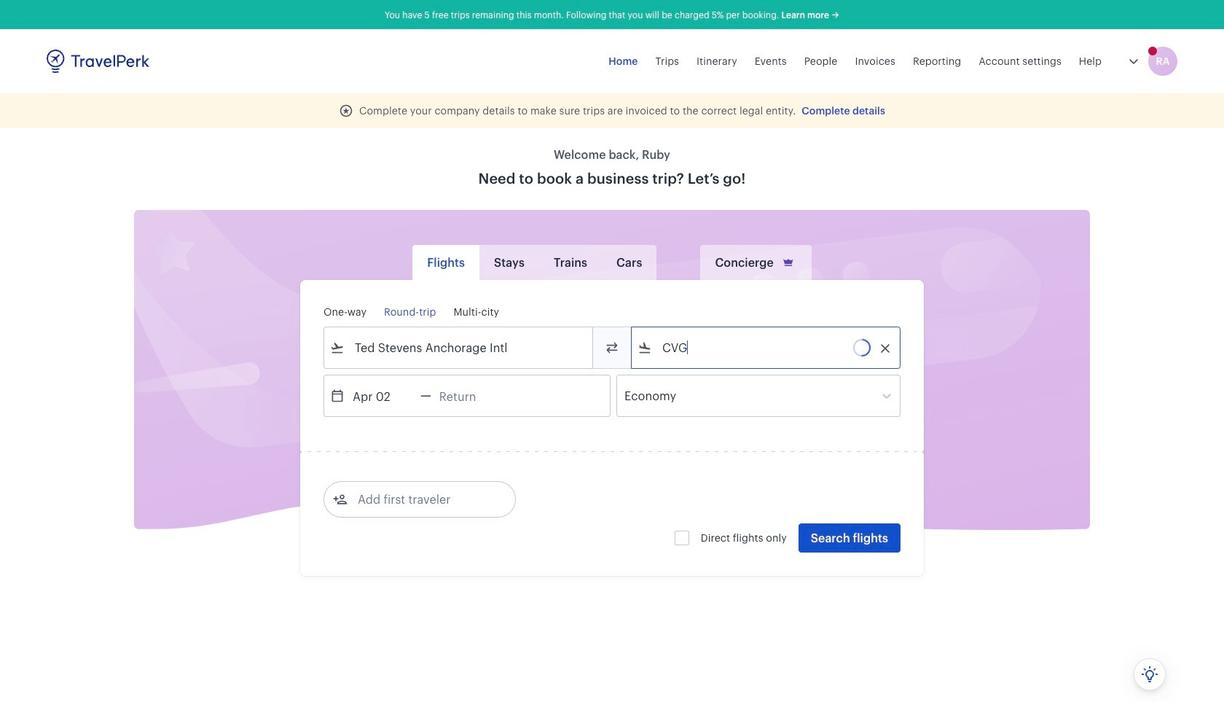 Task type: describe. For each thing, give the bounding box(es) containing it.
Return text field
[[431, 375, 507, 416]]

To search field
[[653, 336, 881, 359]]



Task type: vqa. For each thing, say whether or not it's contained in the screenshot.
'Move forward to switch to the next month.' image
no



Task type: locate. For each thing, give the bounding box(es) containing it.
Add first traveler search field
[[348, 488, 499, 511]]

From search field
[[345, 336, 574, 359]]

Depart text field
[[345, 375, 421, 416]]



